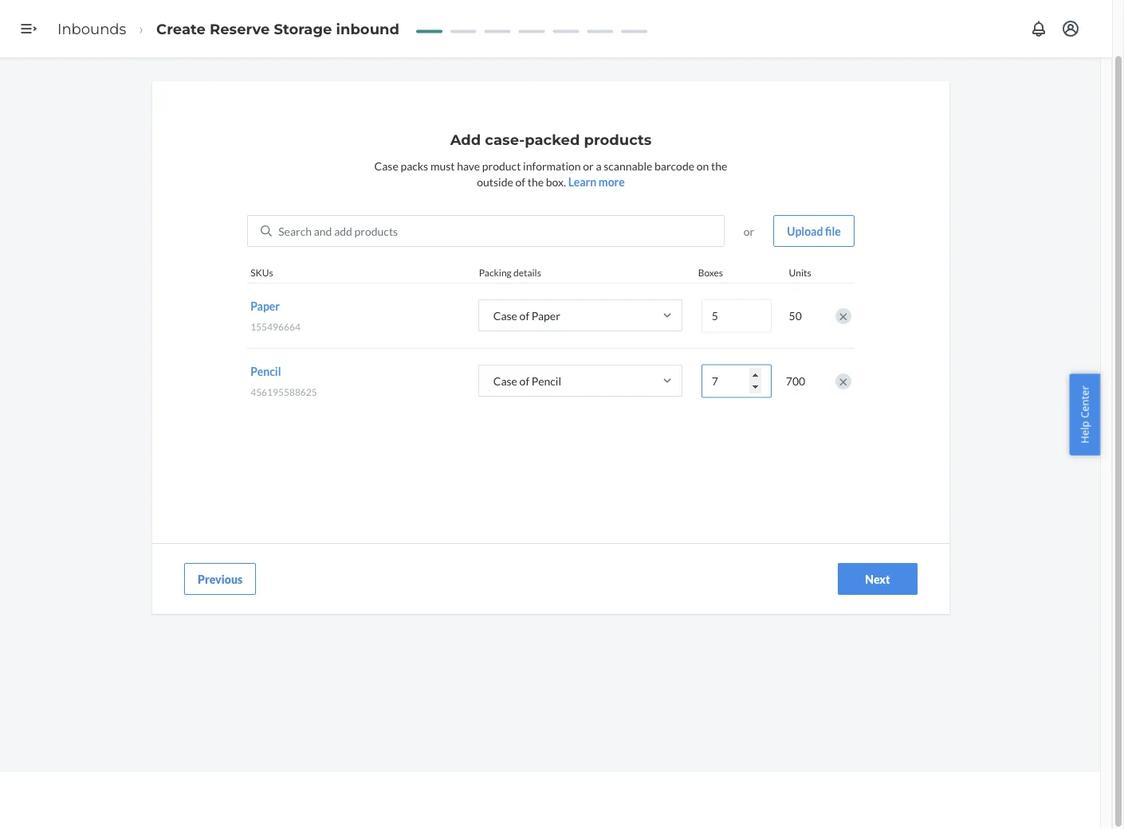 Task type: describe. For each thing, give the bounding box(es) containing it.
must
[[430, 159, 455, 173]]

case packs must have product information or a scannable barcode on the outside of the box.
[[374, 159, 727, 189]]

of for paper
[[519, 309, 529, 323]]

next button
[[838, 564, 918, 596]]

of inside case packs must have product information or a scannable barcode on the outside of the box.
[[515, 175, 525, 189]]

case of pencil
[[493, 374, 561, 388]]

search and add products
[[278, 224, 398, 238]]

case for case of pencil
[[493, 374, 517, 388]]

create reserve storage inbound
[[156, 20, 399, 37]]

more
[[599, 175, 625, 189]]

number of boxes number field for 50
[[701, 299, 772, 333]]

case-
[[485, 131, 525, 148]]

155496664
[[250, 321, 300, 333]]

700
[[786, 375, 805, 388]]

packs
[[401, 159, 428, 173]]

storage
[[274, 20, 332, 37]]

barcode
[[655, 159, 694, 173]]

0 vertical spatial the
[[711, 159, 727, 173]]

456195588625
[[250, 387, 317, 398]]

inbound
[[336, 20, 399, 37]]

case of paper
[[493, 309, 560, 323]]

skus
[[250, 267, 273, 279]]

learn more
[[568, 175, 625, 189]]

file
[[825, 224, 841, 238]]

inbounds
[[57, 20, 126, 37]]

search image
[[261, 226, 272, 237]]

add
[[334, 224, 352, 238]]

product
[[482, 159, 521, 173]]

information
[[523, 159, 581, 173]]

outside
[[477, 175, 513, 189]]

scannable
[[604, 159, 652, 173]]

create
[[156, 20, 206, 37]]

1 horizontal spatial pencil
[[532, 374, 561, 388]]

a
[[596, 159, 602, 173]]

help center button
[[1069, 374, 1100, 456]]

center
[[1077, 386, 1092, 419]]

packed
[[525, 131, 580, 148]]

row containing paper
[[247, 283, 854, 348]]

0 horizontal spatial paper
[[250, 299, 280, 313]]

open notifications image
[[1029, 19, 1048, 38]]

and
[[314, 224, 332, 238]]

box.
[[546, 175, 566, 189]]

products for add case-packed products
[[584, 131, 652, 148]]

paper link
[[250, 299, 280, 313]]

help center
[[1077, 386, 1092, 444]]



Task type: vqa. For each thing, say whether or not it's contained in the screenshot.
row containing Pencil
yes



Task type: locate. For each thing, give the bounding box(es) containing it.
products right "add"
[[354, 224, 398, 238]]

next
[[865, 573, 890, 586]]

1 horizontal spatial paper
[[532, 309, 560, 323]]

row containing pencil
[[247, 348, 854, 414]]

2 vertical spatial case
[[493, 374, 517, 388]]

pencil up 456195588625
[[250, 365, 281, 378]]

case
[[374, 159, 398, 173], [493, 309, 517, 323], [493, 374, 517, 388]]

the
[[711, 159, 727, 173], [528, 175, 544, 189]]

or inside case packs must have product information or a scannable barcode on the outside of the box.
[[583, 159, 594, 173]]

case for case of paper
[[493, 309, 517, 323]]

1 vertical spatial number of boxes number field
[[701, 365, 772, 398]]

0 vertical spatial of
[[515, 175, 525, 189]]

0 horizontal spatial products
[[354, 224, 398, 238]]

Number of boxes number field
[[701, 299, 772, 333], [701, 365, 772, 398]]

row down details
[[247, 283, 854, 348]]

the left box.
[[528, 175, 544, 189]]

case inside case packs must have product information or a scannable barcode on the outside of the box.
[[374, 159, 398, 173]]

boxes
[[698, 267, 723, 279]]

1 horizontal spatial or
[[744, 224, 754, 238]]

0 vertical spatial case
[[374, 159, 398, 173]]

products for search and add products
[[354, 224, 398, 238]]

1 vertical spatial products
[[354, 224, 398, 238]]

search
[[278, 224, 312, 238]]

case for case packs must have product information or a scannable barcode on the outside of the box.
[[374, 159, 398, 173]]

or
[[583, 159, 594, 173], [744, 224, 754, 238]]

upload file button
[[773, 215, 854, 247]]

packing details
[[479, 267, 541, 279]]

have
[[457, 159, 480, 173]]

upload file
[[787, 224, 841, 238]]

2 vertical spatial of
[[519, 374, 529, 388]]

2 number of boxes number field from the top
[[701, 365, 772, 398]]

breadcrumbs navigation
[[45, 5, 412, 52]]

units
[[789, 267, 811, 279]]

paper up 155496664 on the left of page
[[250, 299, 280, 313]]

upload
[[787, 224, 823, 238]]

pencil down "case of paper"
[[532, 374, 561, 388]]

or left a
[[583, 159, 594, 173]]

number of boxes number field down boxes
[[701, 299, 772, 333]]

pencil link
[[250, 365, 281, 378]]

products
[[584, 131, 652, 148], [354, 224, 398, 238]]

help
[[1077, 421, 1092, 444]]

0 vertical spatial or
[[583, 159, 594, 173]]

0 horizontal spatial or
[[583, 159, 594, 173]]

number of boxes number field for 700
[[701, 365, 772, 398]]

1 vertical spatial case
[[493, 309, 517, 323]]

case left packs
[[374, 159, 398, 173]]

2 row from the top
[[247, 348, 854, 414]]

reserve
[[210, 20, 270, 37]]

of down details
[[519, 309, 529, 323]]

1 number of boxes number field from the top
[[701, 299, 772, 333]]

packing
[[479, 267, 512, 279]]

50
[[789, 309, 802, 323]]

0 horizontal spatial the
[[528, 175, 544, 189]]

learn more button
[[568, 174, 625, 190]]

on
[[697, 159, 709, 173]]

previous button
[[184, 564, 256, 596]]

1 horizontal spatial the
[[711, 159, 727, 173]]

1 row from the top
[[247, 283, 854, 348]]

inbounds link
[[57, 20, 126, 37]]

of down "product"
[[515, 175, 525, 189]]

0 horizontal spatial pencil
[[250, 365, 281, 378]]

open account menu image
[[1061, 19, 1080, 38]]

pencil
[[250, 365, 281, 378], [532, 374, 561, 388]]

the right on
[[711, 159, 727, 173]]

of
[[515, 175, 525, 189], [519, 309, 529, 323], [519, 374, 529, 388]]

1 vertical spatial of
[[519, 309, 529, 323]]

details
[[513, 267, 541, 279]]

number of boxes number field left 700
[[701, 365, 772, 398]]

0 vertical spatial number of boxes number field
[[701, 299, 772, 333]]

of down "case of paper"
[[519, 374, 529, 388]]

case down "case of paper"
[[493, 374, 517, 388]]

paper down details
[[532, 309, 560, 323]]

1 horizontal spatial products
[[584, 131, 652, 148]]

row down "case of paper"
[[247, 348, 854, 414]]

paper
[[250, 299, 280, 313], [532, 309, 560, 323]]

case down packing details on the top left of the page
[[493, 309, 517, 323]]

add case-packed products
[[450, 131, 652, 148]]

row
[[247, 283, 854, 348], [247, 348, 854, 414]]

previous
[[198, 573, 243, 586]]

learn
[[568, 175, 596, 189]]

products up scannable
[[584, 131, 652, 148]]

or left upload
[[744, 224, 754, 238]]

open navigation image
[[19, 19, 38, 38]]

add
[[450, 131, 481, 148]]

1 vertical spatial the
[[528, 175, 544, 189]]

of for pencil
[[519, 374, 529, 388]]

0 vertical spatial products
[[584, 131, 652, 148]]

1 vertical spatial or
[[744, 224, 754, 238]]



